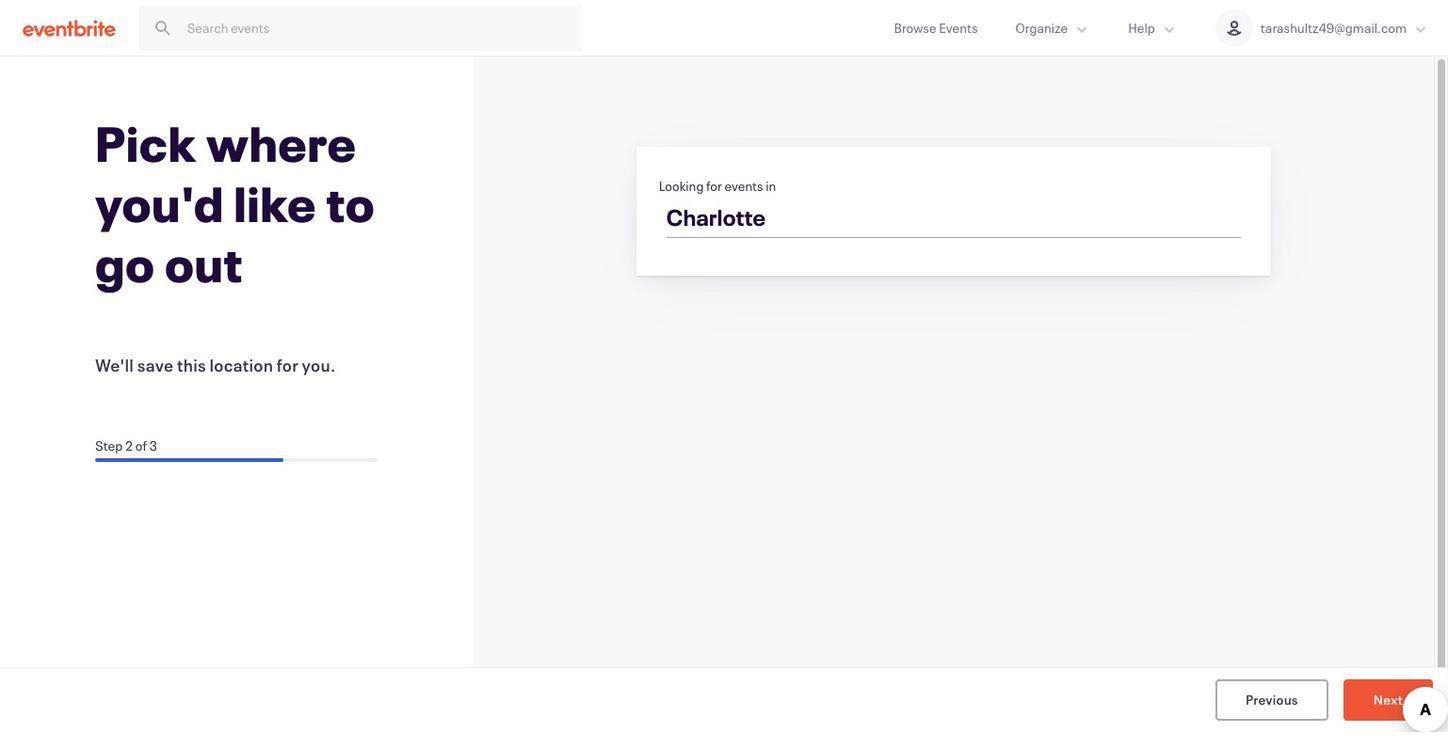 Task type: describe. For each thing, give the bounding box(es) containing it.
browse events link
[[876, 0, 997, 56]]

eventbrite image
[[23, 18, 116, 37]]

we'll save this location for you.
[[95, 354, 336, 377]]

you'd
[[95, 171, 224, 236]]

previous button
[[1216, 680, 1329, 722]]

to
[[326, 171, 375, 236]]

where
[[207, 111, 357, 175]]

of
[[135, 437, 147, 455]]

pick where you'd like to go out
[[95, 111, 375, 296]]

we'll
[[95, 354, 134, 377]]

out
[[165, 232, 243, 296]]

save
[[137, 354, 174, 377]]

location
[[210, 354, 273, 377]]

next button
[[1344, 680, 1434, 722]]

tarashultz49@gmail.com link
[[1197, 0, 1449, 56]]

looking for events in
[[659, 177, 777, 195]]

organize link
[[997, 0, 1110, 56]]

2
[[125, 437, 133, 455]]

go
[[95, 232, 155, 296]]

3
[[149, 437, 157, 455]]

tarashultz49@gmail.com
[[1261, 19, 1408, 37]]

browse events
[[895, 19, 978, 37]]



Task type: vqa. For each thing, say whether or not it's contained in the screenshot.
Browse
yes



Task type: locate. For each thing, give the bounding box(es) containing it.
you.
[[302, 354, 336, 377]]

step 2 of 3
[[95, 437, 157, 455]]

events
[[725, 177, 764, 195]]

organize
[[1016, 19, 1069, 37]]

0 vertical spatial for
[[707, 177, 722, 195]]

None text field
[[654, 197, 1255, 244]]

for left events
[[707, 177, 722, 195]]

previous
[[1246, 691, 1299, 709]]

for left you.
[[277, 354, 299, 377]]

browse
[[895, 19, 937, 37]]

0 horizontal spatial for
[[277, 354, 299, 377]]

1 horizontal spatial for
[[707, 177, 722, 195]]

looking
[[659, 177, 704, 195]]

progressbar progress bar
[[95, 459, 378, 463]]

like
[[234, 171, 317, 236]]

for
[[707, 177, 722, 195], [277, 354, 299, 377]]

in
[[766, 177, 777, 195]]

help link
[[1110, 0, 1197, 56]]

next
[[1374, 691, 1404, 709]]

help
[[1129, 19, 1156, 37]]

this
[[177, 354, 206, 377]]

events
[[939, 19, 978, 37]]

progressbar image
[[95, 459, 284, 463]]

step
[[95, 437, 123, 455]]

pick
[[95, 111, 197, 175]]

1 vertical spatial for
[[277, 354, 299, 377]]



